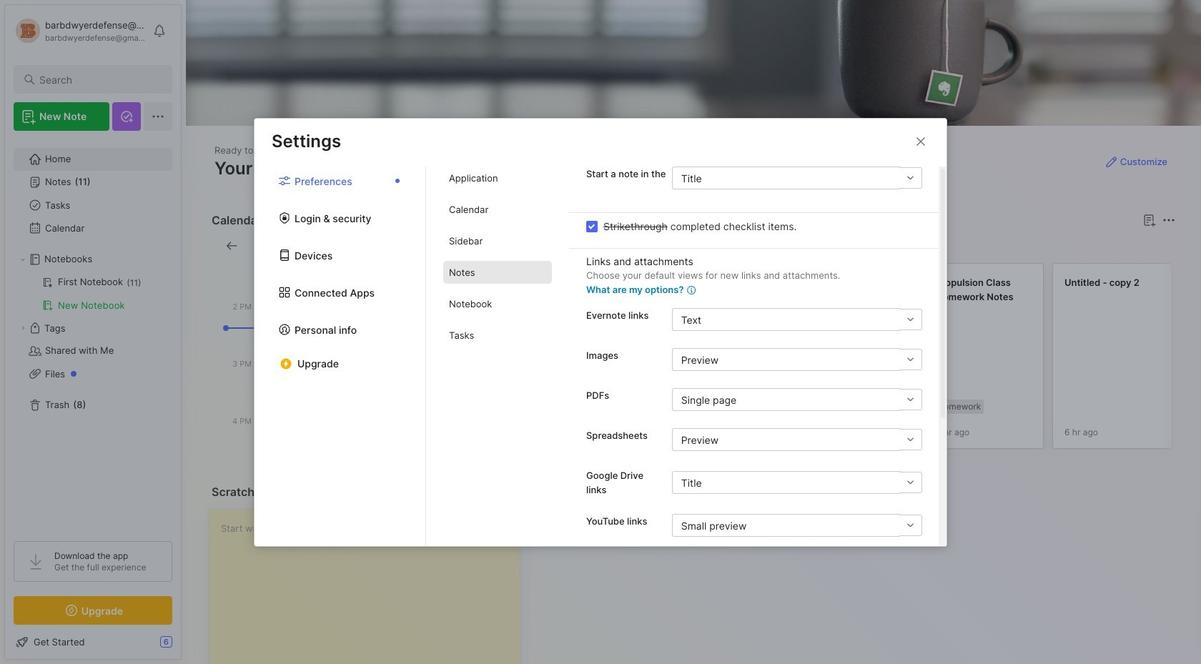 Task type: describe. For each thing, give the bounding box(es) containing it.
group inside tree
[[14, 271, 172, 317]]

Choose default view option for Images field
[[672, 348, 922, 371]]

expand notebooks image
[[19, 255, 27, 264]]

none search field inside the main element
[[39, 71, 159, 88]]

main element
[[0, 0, 186, 664]]

Search text field
[[39, 73, 159, 87]]

Choose default view option for YouTube links field
[[672, 514, 922, 537]]

Choose default view option for Google Drive links field
[[672, 471, 922, 494]]



Task type: vqa. For each thing, say whether or not it's contained in the screenshot.
Select39 option
yes



Task type: locate. For each thing, give the bounding box(es) containing it.
tree inside the main element
[[5, 139, 181, 528]]

Start a new note in the body or title. field
[[672, 167, 922, 189]]

Start writing… text field
[[221, 510, 519, 664]]

Choose default view option for PDFs field
[[672, 388, 922, 411]]

row group
[[538, 263, 1201, 458]]

group
[[14, 271, 172, 317]]

Choose default view option for Spreadsheets field
[[672, 428, 922, 451]]

Select39 checkbox
[[586, 221, 598, 232]]

close image
[[912, 133, 929, 150]]

None search field
[[39, 71, 159, 88]]

Choose default view option for Evernote links field
[[672, 308, 922, 331]]

expand tags image
[[19, 324, 27, 332]]

tab
[[443, 167, 552, 189], [443, 198, 552, 221], [443, 229, 552, 252], [541, 237, 583, 255], [588, 237, 646, 255], [443, 261, 552, 284], [443, 292, 552, 315], [443, 324, 552, 347]]

tree
[[5, 139, 181, 528]]

tab list
[[255, 167, 426, 546], [426, 167, 569, 546], [541, 237, 1173, 255]]



